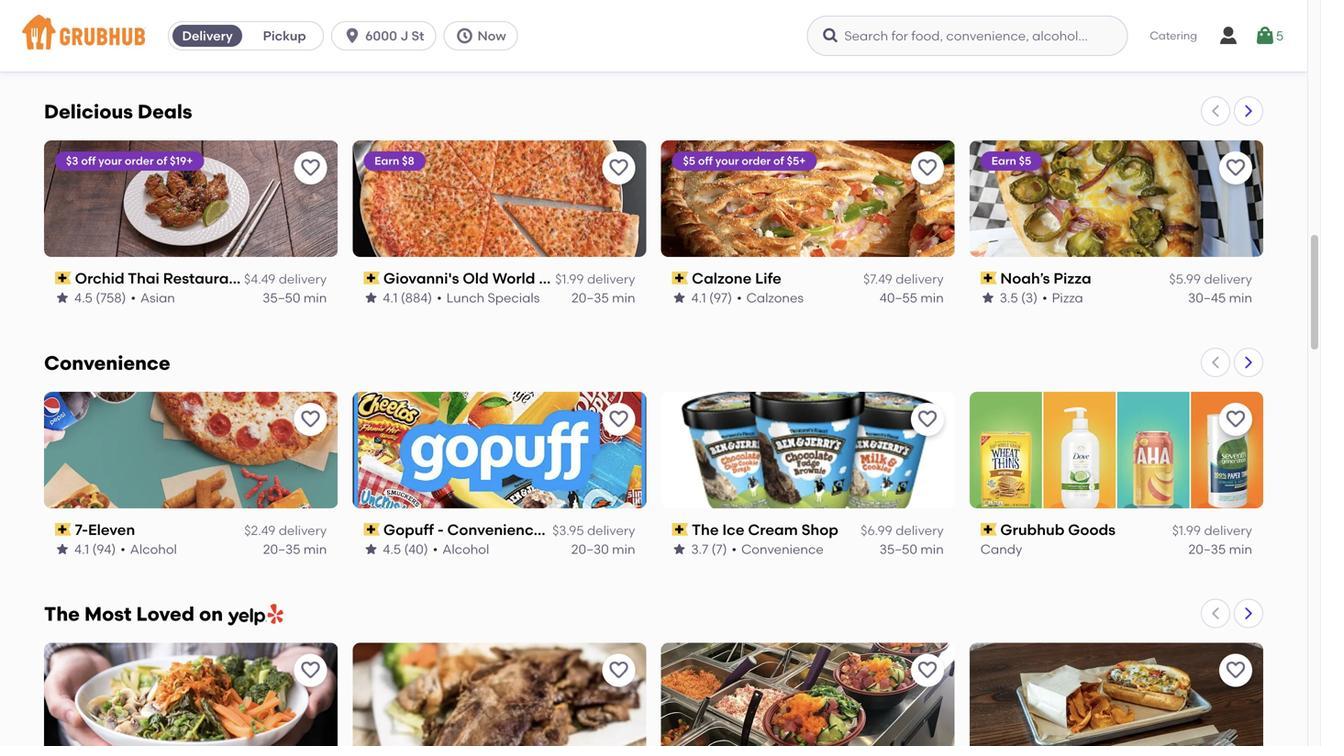 Task type: locate. For each thing, give the bounding box(es) containing it.
svg image right svg icon
[[1255, 25, 1277, 47]]

1 horizontal spatial $1.99
[[556, 271, 584, 287]]

world
[[493, 269, 536, 287]]

calzone
[[692, 269, 752, 287]]

0 horizontal spatial american
[[131, 39, 192, 54]]

1 horizontal spatial alcohol
[[443, 542, 490, 557]]

svg image
[[1255, 25, 1277, 47], [343, 27, 362, 45], [456, 27, 474, 45], [822, 27, 840, 45]]

1 your from the left
[[98, 154, 122, 167]]

2 off from the left
[[698, 154, 713, 167]]

• alcohol down -
[[433, 542, 490, 557]]

4.1 for 7-
[[74, 542, 89, 557]]

subscription pass image left j
[[364, 21, 380, 33]]

0 horizontal spatial the
[[44, 603, 80, 626]]

american down mcdonald's link
[[439, 39, 501, 54]]

star icon image left 3.5
[[981, 291, 996, 305]]

1 horizontal spatial 4.1
[[383, 290, 398, 306]]

earn $8
[[375, 154, 415, 167]]

$1.49 delivery link
[[672, 17, 944, 37]]

Search for food, convenience, alcohol... search field
[[807, 16, 1128, 56]]

2 $5 from the left
[[1020, 154, 1032, 167]]

0 vertical spatial 35–50
[[263, 290, 301, 306]]

2 • american from the left
[[430, 39, 501, 54]]

30–45 down $1.49
[[880, 39, 918, 54]]

subscription pass image for noah's pizza
[[981, 272, 997, 285]]

svg image inside now button
[[456, 27, 474, 45]]

caret left icon image down 25–40 min
[[1209, 104, 1224, 118]]

25–40
[[1189, 39, 1227, 54]]

subscription pass image for mcdonald's
[[364, 21, 380, 33]]

star icon image left 3.7 on the right bottom of the page
[[672, 542, 687, 557]]

subscription pass image up candy
[[981, 523, 997, 536]]

3.8
[[74, 39, 93, 54]]

0 horizontal spatial of
[[157, 154, 167, 167]]

1 • alcohol from the left
[[121, 542, 177, 557]]

• right (13)
[[121, 39, 127, 54]]

off for calzone life
[[698, 154, 713, 167]]

• right "(3)"
[[1043, 290, 1048, 306]]

star icon image left the 4.3 on the right top of the page
[[981, 39, 996, 54]]

caret left icon image down "30–45 min"
[[1209, 355, 1224, 370]]

american for 4.4 (81)
[[439, 39, 501, 54]]

star icon image for giovanni's
[[364, 291, 378, 305]]

• right (94)
[[121, 542, 126, 557]]

• american down mcdonald's link
[[430, 39, 501, 54]]

convenience down cream
[[742, 542, 824, 557]]

• american
[[121, 39, 192, 54], [430, 39, 501, 54]]

orchid thai restaurant & bar logo image
[[44, 140, 338, 257]]

min for chili's
[[1230, 39, 1253, 54]]

35–50 min for the ice cream shop
[[880, 542, 944, 557]]

orchid thai restaurant & bar
[[75, 269, 287, 287]]

svg image
[[1218, 25, 1240, 47]]

0 vertical spatial 4.5
[[74, 290, 93, 306]]

min for giovanni's old world new york pizzeria f
[[612, 290, 636, 306]]

20–35
[[263, 39, 301, 54], [572, 290, 609, 306], [263, 542, 301, 557], [1189, 542, 1227, 557]]

aloha poke & ramen logo image
[[661, 643, 955, 746]]

4.5 down orchid
[[74, 290, 93, 306]]

0 horizontal spatial 35–50 min
[[263, 290, 327, 306]]

$1.99 delivery for grubhub goods
[[1173, 523, 1253, 538]]

of for thai
[[157, 154, 167, 167]]

new
[[539, 269, 572, 287]]

your left $5+ in the right top of the page
[[716, 154, 739, 167]]

2 american from the left
[[439, 39, 501, 54]]

20–35 min for 7-eleven
[[263, 542, 327, 557]]

convenience
[[44, 351, 170, 375], [742, 542, 824, 557]]

2 vertical spatial $1.99
[[1173, 523, 1202, 538]]

2 horizontal spatial 4.1
[[692, 290, 707, 306]]

your for orchid
[[98, 154, 122, 167]]

0 vertical spatial caret right icon image
[[1242, 104, 1257, 118]]

subscription pass image right "more"
[[672, 523, 689, 536]]

0 horizontal spatial off
[[81, 154, 96, 167]]

subscription pass image
[[55, 21, 71, 33], [672, 272, 689, 285], [981, 272, 997, 285], [55, 523, 71, 536], [364, 523, 380, 536], [672, 523, 689, 536]]

1 horizontal spatial the
[[692, 521, 719, 539]]

bar
[[262, 269, 287, 287]]

save this restaurant image
[[299, 157, 322, 179], [917, 157, 939, 179], [299, 408, 322, 430], [917, 408, 939, 430], [1225, 408, 1247, 430], [299, 660, 322, 682], [608, 660, 630, 682], [917, 660, 939, 682], [1225, 660, 1247, 682]]

star icon image left 4.1 (94)
[[55, 542, 70, 557]]

4.1 for calzone
[[692, 290, 707, 306]]

alcohol down eleven
[[130, 542, 177, 557]]

1 horizontal spatial off
[[698, 154, 713, 167]]

• american for 4.4 (81)
[[430, 39, 501, 54]]

delicious
[[44, 100, 133, 123]]

the ice cream shop
[[692, 521, 839, 539]]

• right (40)
[[433, 542, 438, 557]]

4.5 left (40)
[[383, 542, 401, 557]]

0 horizontal spatial alcohol
[[130, 542, 177, 557]]

the
[[692, 521, 719, 539], [44, 603, 80, 626]]

the for the most loved on
[[44, 603, 80, 626]]

1 horizontal spatial earn
[[992, 154, 1017, 167]]

order left $19+
[[125, 154, 154, 167]]

1 vertical spatial 35–50
[[880, 542, 918, 557]]

delivery for calzone life
[[896, 271, 944, 287]]

1 horizontal spatial • american
[[430, 39, 501, 54]]

calzone life logo image
[[661, 140, 955, 257]]

asian
[[140, 290, 175, 306]]

subscription pass image left gopuff
[[364, 523, 380, 536]]

pizza up • pizza
[[1054, 269, 1092, 287]]

2 earn from the left
[[992, 154, 1017, 167]]

1 caret right icon image from the top
[[1242, 104, 1257, 118]]

30–45 min
[[1189, 290, 1253, 306]]

• alcohol down eleven
[[121, 542, 177, 557]]

off right $3
[[81, 154, 96, 167]]

save this restaurant image for tasty hawaiian bbq logo
[[608, 660, 630, 682]]

order for thai
[[125, 154, 154, 167]]

delivery inside $1.49 delivery 30–45 min
[[896, 20, 944, 36]]

0 horizontal spatial earn
[[375, 154, 400, 167]]

off
[[81, 154, 96, 167], [698, 154, 713, 167]]

0 horizontal spatial 30–45
[[880, 39, 918, 54]]

1 vertical spatial 30–45
[[1189, 290, 1227, 306]]

delivery
[[182, 28, 233, 44]]

orchid
[[75, 269, 125, 287]]

svg image left $1.49
[[822, 27, 840, 45]]

20–30 min
[[572, 542, 636, 557]]

svg image for 5
[[1255, 25, 1277, 47]]

star icon image for gopuff
[[364, 542, 378, 557]]

2 vertical spatial caret left icon image
[[1209, 606, 1224, 621]]

2 horizontal spatial $1.99 delivery
[[1173, 523, 1253, 538]]

7-
[[75, 521, 88, 539]]

star icon image left 4.5 (758)
[[55, 291, 70, 305]]

subscription pass image for the ice cream shop
[[672, 523, 689, 536]]

star icon image for 7-
[[55, 542, 70, 557]]

0 vertical spatial convenience
[[44, 351, 170, 375]]

$4.49
[[244, 271, 276, 287]]

4.4 (81)
[[383, 39, 425, 54]]

1 american from the left
[[131, 39, 192, 54]]

save this restaurant button
[[294, 151, 327, 184], [603, 151, 636, 184], [911, 151, 944, 184], [1220, 151, 1253, 184], [294, 403, 327, 436], [603, 403, 636, 436], [911, 403, 944, 436], [1220, 403, 1253, 436], [294, 654, 327, 687], [603, 654, 636, 687], [911, 654, 944, 687], [1220, 654, 1253, 687]]

• for gopuff
[[433, 542, 438, 557]]

7-eleven
[[75, 521, 135, 539]]

alcohol for -
[[443, 542, 490, 557]]

0 horizontal spatial 35–50
[[263, 290, 301, 306]]

subscription pass image inside mcdonald's link
[[364, 21, 380, 33]]

svg image left 6000
[[343, 27, 362, 45]]

mcdonald's
[[384, 18, 470, 36]]

grubhub goods logo image
[[970, 392, 1264, 508]]

main navigation navigation
[[0, 0, 1308, 72]]

$1.99 delivery for giovanni's old world new york pizzeria f
[[556, 271, 636, 287]]

20–35 min for giovanni's old world new york pizzeria f
[[572, 290, 636, 306]]

order left $5+ in the right top of the page
[[742, 154, 771, 167]]

1 vertical spatial caret right icon image
[[1242, 355, 1257, 370]]

• right (81)
[[430, 39, 435, 54]]

1 horizontal spatial $1.99 delivery
[[556, 271, 636, 287]]

1 $5 from the left
[[683, 154, 696, 167]]

0 vertical spatial 30–45
[[880, 39, 918, 54]]

0 horizontal spatial $1.99
[[247, 20, 276, 36]]

subscription pass image left the 7- on the left of page
[[55, 523, 71, 536]]

star icon image
[[55, 39, 70, 54], [364, 39, 378, 54], [981, 39, 996, 54], [55, 291, 70, 305], [364, 291, 378, 305], [672, 291, 687, 305], [981, 291, 996, 305], [55, 542, 70, 557], [364, 542, 378, 557], [672, 542, 687, 557]]

1 horizontal spatial convenience
[[742, 542, 824, 557]]

loved
[[136, 603, 195, 626]]

1 horizontal spatial of
[[774, 154, 785, 167]]

1 horizontal spatial 35–50 min
[[880, 542, 944, 557]]

gopuff
[[384, 521, 434, 539]]

• alcohol
[[121, 542, 177, 557], [433, 542, 490, 557]]

st
[[412, 28, 424, 44]]

$5.99 delivery
[[1170, 271, 1253, 287]]

$4.49 delivery
[[244, 271, 327, 287]]

$6.99
[[861, 523, 893, 538]]

$3
[[66, 154, 78, 167]]

• alcohol for eleven
[[121, 542, 177, 557]]

catering
[[1150, 29, 1198, 42]]

1 vertical spatial convenience
[[742, 542, 824, 557]]

$1.99 for subway®
[[247, 20, 276, 36]]

1 • american from the left
[[121, 39, 192, 54]]

save this restaurant image
[[608, 157, 630, 179], [1225, 157, 1247, 179], [608, 408, 630, 430]]

4.5 for orchid thai restaurant & bar
[[74, 290, 93, 306]]

1 vertical spatial $1.99
[[556, 271, 584, 287]]

20–35 min for subway®
[[263, 39, 327, 54]]

save this restaurant image for himalayan vegan organic restaurant logo
[[299, 660, 322, 682]]

1 horizontal spatial • alcohol
[[433, 542, 490, 557]]

1 off from the left
[[81, 154, 96, 167]]

0 vertical spatial $1.99 delivery
[[247, 20, 327, 36]]

3 caret right icon image from the top
[[1242, 606, 1257, 621]]

7-eleven logo image
[[44, 392, 338, 508]]

$19+
[[170, 154, 193, 167]]

$8
[[402, 154, 415, 167]]

(758)
[[96, 290, 126, 306]]

1 horizontal spatial 4.5
[[383, 542, 401, 557]]

• american down subway®
[[121, 39, 192, 54]]

6000
[[365, 28, 397, 44]]

svg image left now
[[456, 27, 474, 45]]

0 vertical spatial &
[[247, 269, 259, 287]]

of left $19+
[[157, 154, 167, 167]]

2 • alcohol from the left
[[433, 542, 490, 557]]

pizza down noah's pizza
[[1052, 290, 1084, 306]]

2 caret right icon image from the top
[[1242, 355, 1257, 370]]

0 horizontal spatial order
[[125, 154, 154, 167]]

• right (7)
[[732, 542, 737, 557]]

star icon image left 4.1 (884)
[[364, 291, 378, 305]]

1 of from the left
[[157, 154, 167, 167]]

min for calzone life
[[921, 290, 944, 306]]

american down subway®
[[131, 39, 192, 54]]

35–50 min down $4.49 delivery
[[263, 290, 327, 306]]

your right $3
[[98, 154, 122, 167]]

himalayan vegan organic restaurant logo image
[[44, 643, 338, 746]]

& left bar
[[247, 269, 259, 287]]

• for 7-
[[121, 542, 126, 557]]

1 horizontal spatial &
[[613, 521, 624, 539]]

alcohol
[[130, 542, 177, 557], [443, 542, 490, 557]]

caret left icon image up 'checkout'
[[1209, 606, 1224, 621]]

star icon image left "4.5 (40)"
[[364, 542, 378, 557]]

0 vertical spatial pizza
[[1054, 269, 1092, 287]]

specials
[[488, 290, 540, 306]]

(884)
[[401, 290, 432, 306]]

save this restaurant image for 7-eleven logo
[[299, 408, 322, 430]]

goods
[[1069, 521, 1116, 539]]

to
[[1142, 680, 1155, 695]]

(81)
[[404, 39, 425, 54]]

delivery for noah's pizza
[[1205, 271, 1253, 287]]

alcohol down -
[[443, 542, 490, 557]]

noah's
[[1001, 269, 1051, 287]]

1 caret left icon image from the top
[[1209, 104, 1224, 118]]

& up 20–30 min
[[613, 521, 624, 539]]

4.1 left (884)
[[383, 290, 398, 306]]

subscription pass image for gopuff - convenience, alcohol, & more
[[364, 523, 380, 536]]

1 vertical spatial $1.99 delivery
[[556, 271, 636, 287]]

0 vertical spatial $1.99
[[247, 20, 276, 36]]

gopuff - convenience, alcohol, & more
[[384, 521, 664, 539]]

1 vertical spatial caret left icon image
[[1209, 355, 1224, 370]]

2 order from the left
[[742, 154, 771, 167]]

subscription pass image for grubhub goods
[[981, 523, 997, 536]]

earn
[[375, 154, 400, 167], [992, 154, 1017, 167]]

proceed to checkout button
[[1029, 671, 1275, 704]]

35–50 down $4.49 delivery
[[263, 290, 301, 306]]

delivery for chili's
[[1205, 20, 1253, 36]]

noah's pizza logo image
[[970, 140, 1264, 257]]

1 vertical spatial &
[[613, 521, 624, 539]]

j
[[401, 28, 409, 44]]

0 horizontal spatial your
[[98, 154, 122, 167]]

30–45 inside $1.49 delivery 30–45 min
[[880, 39, 918, 54]]

star icon image down f
[[672, 291, 687, 305]]

0 horizontal spatial convenience
[[44, 351, 170, 375]]

svg image inside '5' button
[[1255, 25, 1277, 47]]

(97)
[[710, 290, 733, 306]]

0 horizontal spatial • alcohol
[[121, 542, 177, 557]]

• right (884)
[[437, 290, 442, 306]]

caret right icon image for deals
[[1242, 104, 1257, 118]]

1 horizontal spatial 35–50
[[880, 542, 918, 557]]

4.1 down the 7- on the left of page
[[74, 542, 89, 557]]

the left 'most'
[[44, 603, 80, 626]]

1 alcohol from the left
[[130, 542, 177, 557]]

• down the thai
[[131, 290, 136, 306]]

20–35 min
[[263, 39, 327, 54], [572, 290, 636, 306], [263, 542, 327, 557], [1189, 542, 1253, 557]]

subscription pass image left orchid
[[55, 272, 71, 285]]

subscription pass image left giovanni's
[[364, 272, 380, 285]]

old
[[463, 269, 489, 287]]

4.1 (97)
[[692, 290, 733, 306]]

convenience down (758)
[[44, 351, 170, 375]]

2 of from the left
[[774, 154, 785, 167]]

subscription pass image left subway®
[[55, 21, 71, 33]]

0 horizontal spatial $5
[[683, 154, 696, 167]]

0 horizontal spatial 4.5
[[74, 290, 93, 306]]

1 horizontal spatial order
[[742, 154, 771, 167]]

1 vertical spatial the
[[44, 603, 80, 626]]

20–35 for 7-eleven
[[263, 542, 301, 557]]

0 vertical spatial the
[[692, 521, 719, 539]]

• for the
[[732, 542, 737, 557]]

mcdonald's link
[[364, 17, 636, 37]]

1 earn from the left
[[375, 154, 400, 167]]

20–35 min for grubhub goods
[[1189, 542, 1253, 557]]

off left $5+ in the right top of the page
[[698, 154, 713, 167]]

$5.99
[[1170, 271, 1202, 287]]

25–40 min
[[1189, 39, 1253, 54]]

min for subway®
[[304, 39, 327, 54]]

4.1 left (97)
[[692, 290, 707, 306]]

subscription pass image left chili's
[[981, 21, 997, 33]]

1 horizontal spatial your
[[716, 154, 739, 167]]

caret right icon image
[[1242, 104, 1257, 118], [1242, 355, 1257, 370], [1242, 606, 1257, 621]]

0 horizontal spatial 4.1
[[74, 542, 89, 557]]

2 alcohol from the left
[[443, 542, 490, 557]]

1 vertical spatial 35–50 min
[[880, 542, 944, 557]]

the ice cream shop logo image
[[661, 392, 955, 508]]

35–50 min down $6.99 delivery
[[880, 542, 944, 557]]

$3.95
[[553, 523, 584, 538]]

caret left icon image for deals
[[1209, 104, 1224, 118]]

30–45 down $5.99 delivery
[[1189, 290, 1227, 306]]

subscription pass image for giovanni's old world new york pizzeria f
[[364, 272, 380, 285]]

of left $5+ in the right top of the page
[[774, 154, 785, 167]]

0 vertical spatial caret left icon image
[[1209, 104, 1224, 118]]

1 horizontal spatial american
[[439, 39, 501, 54]]

svg image inside 6000 j st button
[[343, 27, 362, 45]]

2 vertical spatial caret right icon image
[[1242, 606, 1257, 621]]

3 caret left icon image from the top
[[1209, 606, 1224, 621]]

$3.49 delivery
[[1170, 20, 1253, 36]]

subscription pass image left noah's
[[981, 272, 997, 285]]

york
[[575, 269, 606, 287]]

1 vertical spatial pizza
[[1052, 290, 1084, 306]]

• right (97)
[[737, 290, 742, 306]]

earn for giovanni's
[[375, 154, 400, 167]]

1 vertical spatial 4.5
[[383, 542, 401, 557]]

delivery for the ice cream shop
[[896, 523, 944, 538]]

the up 3.7 (7)
[[692, 521, 719, 539]]

(3)
[[1022, 290, 1038, 306]]

0 horizontal spatial • american
[[121, 39, 192, 54]]

gopuff - convenience, alcohol, & more logo image
[[353, 392, 647, 508]]

1 order from the left
[[125, 154, 154, 167]]

subscription pass image left calzone on the right of page
[[672, 272, 689, 285]]

pizza
[[1054, 269, 1092, 287], [1052, 290, 1084, 306]]

pizza for noah's pizza
[[1054, 269, 1092, 287]]

of
[[157, 154, 167, 167], [774, 154, 785, 167]]

2 horizontal spatial $1.99
[[1173, 523, 1202, 538]]

35–50 down $6.99 delivery
[[880, 542, 918, 557]]

20–35 for grubhub goods
[[1189, 542, 1227, 557]]

0 vertical spatial 35–50 min
[[263, 290, 327, 306]]

delivery for gopuff - convenience, alcohol, & more
[[587, 523, 636, 538]]

star icon image for the
[[672, 542, 687, 557]]

subscription pass image
[[364, 21, 380, 33], [981, 21, 997, 33], [55, 272, 71, 285], [364, 272, 380, 285], [981, 523, 997, 536]]

tasty hawaiian bbq logo image
[[353, 643, 647, 746]]

now button
[[444, 21, 526, 50]]

0 horizontal spatial $1.99 delivery
[[247, 20, 327, 36]]

2 vertical spatial $1.99 delivery
[[1173, 523, 1253, 538]]

(13)
[[96, 39, 117, 54]]

caret left icon image
[[1209, 104, 1224, 118], [1209, 355, 1224, 370], [1209, 606, 1224, 621]]

2 your from the left
[[716, 154, 739, 167]]

f
[[670, 269, 678, 287]]

american for 3.8 (13)
[[131, 39, 192, 54]]

svg image for now
[[456, 27, 474, 45]]

$3.95 delivery
[[553, 523, 636, 538]]

1 horizontal spatial $5
[[1020, 154, 1032, 167]]



Task type: describe. For each thing, give the bounding box(es) containing it.
$1.99 for grubhub goods
[[1173, 523, 1202, 538]]

save this restaurant image for aloha poke & ramen logo
[[917, 660, 939, 682]]

$5+
[[787, 154, 806, 167]]

your for calzone
[[716, 154, 739, 167]]

svg image for 6000 j st
[[343, 27, 362, 45]]

35–50 for orchid thai restaurant & bar
[[263, 290, 301, 306]]

35–50 for the ice cream shop
[[880, 542, 918, 557]]

pickup
[[263, 28, 306, 44]]

(40)
[[404, 542, 428, 557]]

delivery button
[[169, 21, 246, 50]]

checkout
[[1158, 680, 1219, 695]]

• for giovanni's
[[437, 290, 442, 306]]

pizza for • pizza
[[1052, 290, 1084, 306]]

delivery for 7-eleven
[[279, 523, 327, 538]]

3.8 (13)
[[74, 39, 117, 54]]

delivery for orchid thai restaurant & bar
[[279, 271, 327, 287]]

order for life
[[742, 154, 771, 167]]

noah's pizza
[[1001, 269, 1092, 287]]

giovanni's
[[384, 269, 459, 287]]

• for orchid
[[131, 290, 136, 306]]

restaurant
[[163, 269, 244, 287]]

min for grubhub goods
[[1230, 542, 1253, 557]]

subscription pass image for subway®
[[55, 21, 71, 33]]

• for noah's
[[1043, 290, 1048, 306]]

caret left icon image for most
[[1209, 606, 1224, 621]]

$3 off your order of $19+
[[66, 154, 193, 167]]

• calzones
[[737, 290, 804, 306]]

min for 7-eleven
[[304, 542, 327, 557]]

alcohol for eleven
[[130, 542, 177, 557]]

$2.49
[[244, 523, 276, 538]]

catering button
[[1138, 15, 1211, 57]]

$1.99 delivery for subway®
[[247, 20, 327, 36]]

35–50 min for orchid thai restaurant & bar
[[263, 290, 327, 306]]

star icon image left 3.8
[[55, 39, 70, 54]]

earn $5
[[992, 154, 1032, 167]]

earn for noah's
[[992, 154, 1017, 167]]

min for orchid thai restaurant & bar
[[304, 290, 327, 306]]

the for the ice cream shop
[[692, 521, 719, 539]]

save this restaurant image for oak park brewing co. logo
[[1225, 660, 1247, 682]]

min for the ice cream shop
[[921, 542, 944, 557]]

alcohol,
[[550, 521, 609, 539]]

$1.99 for giovanni's old world new york pizzeria f
[[556, 271, 584, 287]]

life
[[756, 269, 782, 287]]

4.1 (884)
[[383, 290, 432, 306]]

1 horizontal spatial 30–45
[[1189, 290, 1227, 306]]

$7.49 delivery
[[864, 271, 944, 287]]

$1.49
[[864, 20, 893, 36]]

20–30
[[572, 542, 609, 557]]

star icon image for noah's
[[981, 291, 996, 305]]

proceed to checkout
[[1086, 680, 1219, 695]]

delivery for subway®
[[279, 20, 327, 36]]

subscription pass image for calzone life
[[672, 272, 689, 285]]

• for calzone
[[737, 290, 742, 306]]

• chicken
[[1049, 39, 1110, 54]]

star icon image left 4.4
[[364, 39, 378, 54]]

delicious deals
[[44, 100, 192, 123]]

star icon image for calzone
[[672, 291, 687, 305]]

6000 j st button
[[331, 21, 444, 50]]

$1.49 delivery 30–45 min
[[864, 20, 944, 54]]

2 caret left icon image from the top
[[1209, 355, 1224, 370]]

cream
[[748, 521, 798, 539]]

4.4
[[383, 39, 401, 54]]

subscription pass image for 7-eleven
[[55, 523, 71, 536]]

$6.99 delivery
[[861, 523, 944, 538]]

• american for 3.8 (13)
[[121, 39, 192, 54]]

shop
[[802, 521, 839, 539]]

5 button
[[1255, 19, 1284, 52]]

(94)
[[92, 542, 116, 557]]

proceed
[[1086, 680, 1138, 695]]

min for gopuff - convenience, alcohol, & more
[[612, 542, 636, 557]]

3.7
[[692, 542, 709, 557]]

now
[[478, 28, 506, 44]]

the most loved on
[[44, 603, 228, 626]]

4.5 for gopuff - convenience, alcohol, & more
[[383, 542, 401, 557]]

• right (78)
[[1049, 39, 1054, 54]]

pickup button
[[246, 21, 323, 50]]

20–35 for subway®
[[263, 39, 301, 54]]

(78)
[[1021, 39, 1044, 54]]

20–35 for giovanni's old world new york pizzeria f
[[572, 290, 609, 306]]

delivery for giovanni's old world new york pizzeria f
[[587, 271, 636, 287]]

min inside $1.49 delivery 30–45 min
[[921, 39, 944, 54]]

grubhub
[[1001, 521, 1065, 539]]

40–55 min
[[880, 290, 944, 306]]

subway®
[[75, 18, 146, 36]]

• alcohol for -
[[433, 542, 490, 557]]

-
[[438, 521, 444, 539]]

$3.49
[[1170, 20, 1202, 36]]

3.5
[[1000, 290, 1019, 306]]

subscription pass image for chili's
[[981, 21, 997, 33]]

4.1 for giovanni's
[[383, 290, 398, 306]]

40–55
[[880, 290, 918, 306]]

lunch
[[447, 290, 485, 306]]

of for life
[[774, 154, 785, 167]]

giovanni's old world new york pizzeria f logo image
[[353, 140, 647, 257]]

$5 off your order of $5+
[[683, 154, 806, 167]]

chili's
[[1001, 18, 1045, 36]]

convenience,
[[448, 521, 547, 539]]

on
[[199, 603, 223, 626]]

4.3
[[1000, 39, 1018, 54]]

star icon image for orchid
[[55, 291, 70, 305]]

0 horizontal spatial &
[[247, 269, 259, 287]]

3.7 (7)
[[692, 542, 728, 557]]

pizzeria
[[610, 269, 666, 287]]

4.5 (40)
[[383, 542, 428, 557]]

caret right icon image for most
[[1242, 606, 1257, 621]]

6000 j st
[[365, 28, 424, 44]]

save this restaurant image for noah's pizza
[[1225, 157, 1247, 179]]

min for noah's pizza
[[1230, 290, 1253, 306]]

• lunch specials
[[437, 290, 540, 306]]

4.3 (78)
[[1000, 39, 1044, 54]]

(7)
[[712, 542, 728, 557]]

grubhub goods
[[1001, 521, 1116, 539]]

subscription pass image for orchid thai restaurant & bar
[[55, 272, 71, 285]]

3.5 (3)
[[1000, 290, 1038, 306]]

deals
[[138, 100, 192, 123]]

save this restaurant image for grubhub goods logo at the bottom right of the page
[[1225, 408, 1247, 430]]

candy
[[981, 542, 1023, 557]]

• asian
[[131, 290, 175, 306]]

save this restaurant image for the ice cream shop logo
[[917, 408, 939, 430]]

most
[[84, 603, 132, 626]]

more
[[628, 521, 664, 539]]

off for orchid thai restaurant & bar
[[81, 154, 96, 167]]

$2.49 delivery
[[244, 523, 327, 538]]

• pizza
[[1043, 290, 1084, 306]]

delivery for grubhub goods
[[1205, 523, 1253, 538]]

oak park brewing co. logo image
[[970, 643, 1264, 746]]

eleven
[[88, 521, 135, 539]]



Task type: vqa. For each thing, say whether or not it's contained in the screenshot.


